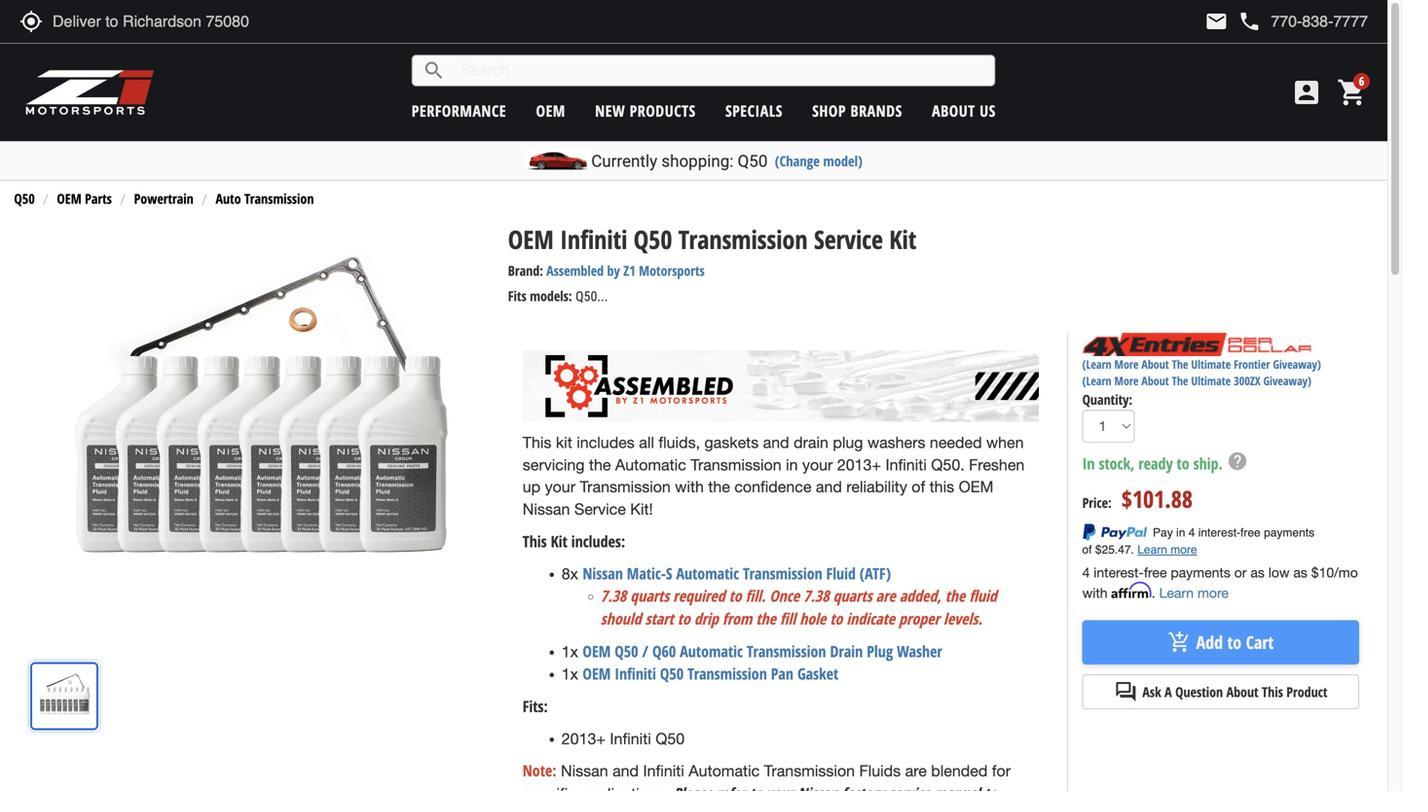 Task type: locate. For each thing, give the bounding box(es) containing it.
this for this kit includes:
[[523, 531, 547, 552]]

your down servicing
[[545, 478, 575, 496]]

brands
[[850, 100, 902, 121]]

q50 up motorsports
[[634, 222, 672, 256]]

1 horizontal spatial your
[[802, 456, 833, 474]]

1 ultimate from the top
[[1191, 356, 1231, 373]]

and up applications.
[[612, 763, 639, 781]]

2 quarts from the left
[[833, 586, 872, 607]]

infiniti inside oem infiniti q50 transmission service kit brand: assembled by z1 motorsports fits models: q50...
[[560, 222, 627, 256]]

us
[[980, 100, 996, 121]]

to left fill.
[[729, 586, 742, 607]]

nissan down includes:
[[583, 563, 623, 584]]

0 vertical spatial 1x
[[562, 643, 578, 661]]

0 horizontal spatial quarts
[[630, 586, 669, 607]]

q50 for currently
[[738, 151, 768, 171]]

0 vertical spatial the
[[1172, 356, 1188, 373]]

2 horizontal spatial and
[[816, 478, 842, 496]]

0 vertical spatial 2013+
[[837, 456, 881, 474]]

0 vertical spatial are
[[876, 586, 896, 607]]

as right or
[[1250, 564, 1265, 581]]

and up in
[[763, 434, 789, 452]]

1x up 2013+ infiniti q50
[[562, 666, 578, 684]]

(learn more about the ultimate frontier giveaway) (learn more about the ultimate 300zx giveaway)
[[1082, 356, 1321, 389]]

0 vertical spatial with
[[675, 478, 704, 496]]

transmission left fluids on the bottom right
[[764, 763, 855, 781]]

when
[[986, 434, 1024, 452]]

0 horizontal spatial are
[[876, 586, 896, 607]]

automatic inside this kit includes all fluids, gaskets and drain plug washers needed when servicing the automatic transmission in your 2013+ infiniti q50. freshen up your transmission with the confidence and reliability of this oem nissan service kit!
[[615, 456, 686, 474]]

1 vertical spatial ultimate
[[1191, 373, 1231, 389]]

transmission inside oem infiniti q50 transmission service kit brand: assembled by z1 motorsports fits models: q50...
[[678, 222, 808, 256]]

automatic
[[615, 456, 686, 474], [676, 563, 739, 584], [680, 641, 743, 662], [689, 763, 760, 781]]

affirm
[[1111, 582, 1152, 599]]

nissan down up
[[523, 501, 570, 519]]

models:
[[530, 287, 572, 305]]

1 horizontal spatial with
[[1082, 585, 1108, 601]]

0 vertical spatial service
[[814, 222, 883, 256]]

0 vertical spatial kit
[[889, 222, 916, 256]]

motorsports
[[639, 262, 705, 280]]

fits:
[[523, 696, 548, 717]]

7.38 up hole at the right bottom of the page
[[803, 586, 829, 607]]

1 horizontal spatial 2013+
[[837, 456, 881, 474]]

z1
[[623, 262, 635, 280]]

infiniti inside nissan and infiniti automatic transmission fluids are blended for specific applications.
[[643, 763, 684, 781]]

2 as from the left
[[1293, 564, 1307, 581]]

this for this kit includes all fluids, gaskets and drain plug washers needed when servicing the automatic transmission in your 2013+ infiniti q50. freshen up your transmission with the confidence and reliability of this oem nissan service kit!
[[523, 434, 551, 452]]

1 vertical spatial nissan
[[583, 563, 623, 584]]

free
[[1144, 564, 1167, 581]]

learn more link
[[1159, 585, 1229, 601]]

this left product
[[1262, 683, 1283, 702]]

learn
[[1159, 585, 1194, 601]]

transmission inside nissan and infiniti automatic transmission fluids are blended for specific applications.
[[764, 763, 855, 781]]

as right low
[[1293, 564, 1307, 581]]

q50 for oem
[[634, 222, 672, 256]]

in stock, ready to ship. help
[[1082, 451, 1248, 474]]

1 horizontal spatial 7.38
[[803, 586, 829, 607]]

auto
[[216, 189, 241, 208]]

0 horizontal spatial and
[[612, 763, 639, 781]]

search
[[422, 59, 446, 82]]

giveaway) down frontier
[[1263, 373, 1311, 389]]

your
[[802, 456, 833, 474], [545, 478, 575, 496]]

phone
[[1238, 10, 1261, 33]]

1 horizontal spatial kit
[[889, 222, 916, 256]]

1 more from the top
[[1114, 356, 1139, 373]]

giveaway) right frontier
[[1273, 356, 1321, 373]]

nissan up the specific
[[561, 763, 608, 781]]

question
[[1175, 683, 1223, 702]]

ultimate down (learn more about the ultimate frontier giveaway) link
[[1191, 373, 1231, 389]]

kit
[[556, 434, 572, 452]]

2013+ up the specific
[[562, 730, 606, 748]]

auto transmission
[[216, 189, 314, 208]]

nissan matic-s automatic transmission fluid (atf) link
[[583, 563, 891, 584]]

1 vertical spatial with
[[1082, 585, 1108, 601]]

more
[[1198, 585, 1229, 601]]

affirm . learn more
[[1111, 582, 1229, 601]]

includes
[[577, 434, 635, 452]]

1 horizontal spatial service
[[814, 222, 883, 256]]

are down (atf)
[[876, 586, 896, 607]]

are right fluids on the bottom right
[[905, 763, 927, 781]]

with
[[675, 478, 704, 496], [1082, 585, 1108, 601]]

oem link
[[536, 100, 566, 121]]

1 vertical spatial (learn
[[1082, 373, 1111, 389]]

all
[[639, 434, 654, 452]]

shopping_cart
[[1337, 77, 1368, 108]]

0 vertical spatial ultimate
[[1191, 356, 1231, 373]]

1 quarts from the left
[[630, 586, 669, 607]]

transmission up motorsports
[[678, 222, 808, 256]]

question_answer
[[1114, 681, 1138, 704]]

2013+
[[837, 456, 881, 474], [562, 730, 606, 748]]

(change
[[775, 151, 820, 170]]

0 vertical spatial and
[[763, 434, 789, 452]]

1 vertical spatial this
[[523, 531, 547, 552]]

1 horizontal spatial quarts
[[833, 586, 872, 607]]

q50 inside oem infiniti q50 transmission service kit brand: assembled by z1 motorsports fits models: q50...
[[634, 222, 672, 256]]

q50...
[[576, 289, 608, 305]]

parts
[[85, 189, 112, 208]]

1 (learn from the top
[[1082, 356, 1111, 373]]

0 vertical spatial nissan
[[523, 501, 570, 519]]

1 vertical spatial the
[[1172, 373, 1188, 389]]

transmission right auto
[[244, 189, 314, 208]]

service up includes:
[[574, 501, 626, 519]]

fluids
[[859, 763, 901, 781]]

are inside 8x nissan matic-s automatic transmission fluid (atf) 7.38 quarts required to fill. once 7.38 quarts are added, the fluid should start to drip from the fill hole to indicate proper levels.
[[876, 586, 896, 607]]

1 horizontal spatial as
[[1293, 564, 1307, 581]]

q50.
[[931, 456, 965, 474]]

to inside in stock, ready to ship. help
[[1177, 453, 1189, 474]]

2 vertical spatial nissan
[[561, 763, 608, 781]]

more
[[1114, 356, 1139, 373], [1114, 373, 1139, 389]]

infiniti inside 1x oem q50 / q60 automatic transmission drain plug washer 1x oem infiniti q50 transmission pan gasket
[[615, 664, 656, 685]]

and inside nissan and infiniti automatic transmission fluids are blended for specific applications.
[[612, 763, 639, 781]]

to right hole at the right bottom of the page
[[830, 608, 843, 629]]

with down fluids,
[[675, 478, 704, 496]]

kit inside oem infiniti q50 transmission service kit brand: assembled by z1 motorsports fits models: q50...
[[889, 222, 916, 256]]

1 vertical spatial more
[[1114, 373, 1139, 389]]

1 vertical spatial 1x
[[562, 666, 578, 684]]

performance link
[[412, 100, 506, 121]]

q50 up applications.
[[655, 730, 685, 748]]

ask
[[1142, 683, 1161, 702]]

1 horizontal spatial are
[[905, 763, 927, 781]]

1 horizontal spatial and
[[763, 434, 789, 452]]

transmission up the kit!
[[580, 478, 671, 496]]

proper
[[899, 608, 940, 629]]

0 horizontal spatial 7.38
[[601, 586, 626, 607]]

this inside this kit includes all fluids, gaskets and drain plug washers needed when servicing the automatic transmission in your 2013+ infiniti q50. freshen up your transmission with the confidence and reliability of this oem nissan service kit!
[[523, 434, 551, 452]]

about inside the question_answer ask a question about this product
[[1226, 683, 1258, 702]]

service inside oem infiniti q50 transmission service kit brand: assembled by z1 motorsports fits models: q50...
[[814, 222, 883, 256]]

infiniti inside this kit includes all fluids, gaskets and drain plug washers needed when servicing the automatic transmission in your 2013+ infiniti q50. freshen up your transmission with the confidence and reliability of this oem nissan service kit!
[[885, 456, 927, 474]]

specific
[[523, 785, 576, 792]]

q50
[[738, 151, 768, 171], [14, 189, 35, 208], [634, 222, 672, 256], [615, 641, 638, 662], [660, 664, 684, 685], [655, 730, 685, 748]]

fluid
[[826, 563, 856, 584]]

z1 motorsports logo image
[[24, 68, 155, 117]]

1 vertical spatial kit
[[551, 531, 567, 552]]

this
[[929, 478, 954, 496]]

the up (learn more about the ultimate 300zx giveaway) 'link' at the top right of page
[[1172, 356, 1188, 373]]

indicate
[[846, 608, 895, 629]]

from
[[722, 608, 752, 629]]

0 horizontal spatial 2013+
[[562, 730, 606, 748]]

7.38 up 'should'
[[601, 586, 626, 607]]

ultimate up (learn more about the ultimate 300zx giveaway) 'link' at the top right of page
[[1191, 356, 1231, 373]]

assembled by z1 motorsports link
[[546, 262, 705, 280]]

2 vertical spatial this
[[1262, 683, 1283, 702]]

oem infiniti q50 transmission pan gasket link
[[583, 664, 838, 685]]

note:
[[523, 761, 556, 782]]

nissan inside nissan and infiniti automatic transmission fluids are blended for specific applications.
[[561, 763, 608, 781]]

of
[[912, 478, 925, 496]]

oem infiniti q50 transmission service kit brand: assembled by z1 motorsports fits models: q50...
[[508, 222, 916, 305]]

and left reliability
[[816, 478, 842, 496]]

2 more from the top
[[1114, 373, 1139, 389]]

this down up
[[523, 531, 547, 552]]

powertrain
[[134, 189, 194, 208]]

about right question
[[1226, 683, 1258, 702]]

your down 'drain'
[[802, 456, 833, 474]]

matic-
[[627, 563, 666, 584]]

payments
[[1171, 564, 1231, 581]]

hole
[[800, 608, 826, 629]]

2013+ infiniti q50
[[562, 730, 685, 748]]

1 vertical spatial your
[[545, 478, 575, 496]]

this kit includes:
[[523, 531, 625, 552]]

0 horizontal spatial as
[[1250, 564, 1265, 581]]

to
[[1177, 453, 1189, 474], [729, 586, 742, 607], [677, 608, 690, 629], [830, 608, 843, 629], [1227, 631, 1242, 655]]

quarts down 'fluid'
[[833, 586, 872, 607]]

are inside nissan and infiniti automatic transmission fluids are blended for specific applications.
[[905, 763, 927, 781]]

assembled
[[546, 262, 604, 280]]

1x left "/"
[[562, 643, 578, 661]]

washers
[[867, 434, 925, 452]]

2013+ inside this kit includes all fluids, gaskets and drain plug washers needed when servicing the automatic transmission in your 2013+ infiniti q50. freshen up your transmission with the confidence and reliability of this oem nissan service kit!
[[837, 456, 881, 474]]

about left us
[[932, 100, 975, 121]]

0 horizontal spatial your
[[545, 478, 575, 496]]

0 vertical spatial more
[[1114, 356, 1139, 373]]

1 vertical spatial are
[[905, 763, 927, 781]]

about down (learn more about the ultimate frontier giveaway) link
[[1141, 373, 1169, 389]]

with down 4
[[1082, 585, 1108, 601]]

in
[[786, 456, 798, 474]]

fill.
[[745, 586, 766, 607]]

q50 left "/"
[[615, 641, 638, 662]]

(atf)
[[860, 563, 891, 584]]

1 vertical spatial and
[[816, 478, 842, 496]]

levels.
[[943, 608, 982, 629]]

0 horizontal spatial service
[[574, 501, 626, 519]]

or
[[1234, 564, 1247, 581]]

1 the from the top
[[1172, 356, 1188, 373]]

2013+ down plug
[[837, 456, 881, 474]]

automatic inside 1x oem q50 / q60 automatic transmission drain plug washer 1x oem infiniti q50 transmission pan gasket
[[680, 641, 743, 662]]

1 1x from the top
[[562, 643, 578, 661]]

0 vertical spatial (learn
[[1082, 356, 1111, 373]]

(learn
[[1082, 356, 1111, 373], [1082, 373, 1111, 389]]

the down (learn more about the ultimate frontier giveaway) link
[[1172, 373, 1188, 389]]

quarts
[[630, 586, 669, 607], [833, 586, 872, 607]]

1 vertical spatial service
[[574, 501, 626, 519]]

service down model)
[[814, 222, 883, 256]]

mail phone
[[1205, 10, 1261, 33]]

q50 left (change on the top right
[[738, 151, 768, 171]]

0 horizontal spatial with
[[675, 478, 704, 496]]

quarts down matic- at the left of the page
[[630, 586, 669, 607]]

with inside /mo with
[[1082, 585, 1108, 601]]

question_answer ask a question about this product
[[1114, 681, 1327, 704]]

0 vertical spatial your
[[802, 456, 833, 474]]

0 vertical spatial this
[[523, 434, 551, 452]]

the down gaskets
[[708, 478, 730, 496]]

nissan inside this kit includes all fluids, gaskets and drain plug washers needed when servicing the automatic transmission in your 2013+ infiniti q50. freshen up your transmission with the confidence and reliability of this oem nissan service kit!
[[523, 501, 570, 519]]

transmission inside 8x nissan matic-s automatic transmission fluid (atf) 7.38 quarts required to fill. once 7.38 quarts are added, the fluid should start to drip from the fill hole to indicate proper levels.
[[743, 563, 822, 584]]

drain
[[830, 641, 863, 662]]

/
[[642, 641, 648, 662]]

transmission up once
[[743, 563, 822, 584]]

the down includes
[[589, 456, 611, 474]]

2 vertical spatial and
[[612, 763, 639, 781]]

infiniti
[[560, 222, 627, 256], [885, 456, 927, 474], [615, 664, 656, 685], [610, 730, 651, 748], [643, 763, 684, 781]]

the left fill
[[756, 608, 776, 629]]

to left ship.
[[1177, 453, 1189, 474]]

this left kit
[[523, 434, 551, 452]]



Task type: vqa. For each thing, say whether or not it's contained in the screenshot.
No vehicle selected! Select your vehicle
no



Task type: describe. For each thing, give the bounding box(es) containing it.
nissan and infiniti automatic transmission fluids are blended for specific applications.
[[523, 763, 1011, 792]]

4 interest-free payments or as low as $10
[[1082, 564, 1334, 581]]

to left drip
[[677, 608, 690, 629]]

with inside this kit includes all fluids, gaskets and drain plug washers needed when servicing the automatic transmission in your 2013+ infiniti q50. freshen up your transmission with the confidence and reliability of this oem nissan service kit!
[[675, 478, 704, 496]]

q50 down q60
[[660, 664, 684, 685]]

0 horizontal spatial kit
[[551, 531, 567, 552]]

about up (learn more about the ultimate 300zx giveaway) 'link' at the top right of page
[[1141, 356, 1169, 373]]

confidence
[[734, 478, 811, 496]]

brand:
[[508, 262, 543, 280]]

ship.
[[1193, 453, 1223, 474]]

2 7.38 from the left
[[803, 586, 829, 607]]

new
[[595, 100, 625, 121]]

(learn more about the ultimate 300zx giveaway) link
[[1082, 373, 1311, 389]]

1 vertical spatial 2013+
[[562, 730, 606, 748]]

shop
[[812, 100, 846, 121]]

once
[[769, 586, 800, 607]]

price: $101.88
[[1082, 483, 1193, 515]]

fluid
[[969, 586, 997, 607]]

currently
[[591, 151, 657, 171]]

added,
[[899, 586, 941, 607]]

transmission up the pan
[[747, 641, 826, 662]]

mail link
[[1205, 10, 1228, 33]]

fill
[[780, 608, 796, 629]]

currently shopping: q50 (change model)
[[591, 151, 862, 171]]

quantity:
[[1082, 390, 1132, 409]]

new products link
[[595, 100, 696, 121]]

2 the from the top
[[1172, 373, 1188, 389]]

transmission down oem q50 / q60 automatic transmission drain plug washer link
[[687, 664, 767, 685]]

start
[[645, 608, 674, 629]]

servicing
[[523, 456, 585, 474]]

q50 left oem parts link
[[14, 189, 35, 208]]

oem inside oem infiniti q50 transmission service kit brand: assembled by z1 motorsports fits models: q50...
[[508, 222, 554, 256]]

about us link
[[932, 100, 996, 121]]

new products
[[595, 100, 696, 121]]

q50 for 1x
[[615, 641, 638, 662]]

gaskets
[[704, 434, 759, 452]]

add_shopping_cart
[[1168, 631, 1191, 654]]

stock,
[[1099, 453, 1135, 474]]

frontier
[[1234, 356, 1270, 373]]

shop brands
[[812, 100, 902, 121]]

fluids,
[[659, 434, 700, 452]]

in
[[1082, 453, 1095, 474]]

this inside the question_answer ask a question about this product
[[1262, 683, 1283, 702]]

products
[[630, 100, 696, 121]]

pan
[[771, 664, 793, 685]]

model)
[[823, 151, 862, 170]]

1x oem q50 / q60 automatic transmission drain plug washer 1x oem infiniti q50 transmission pan gasket
[[562, 641, 942, 685]]

/mo with
[[1082, 564, 1358, 601]]

low
[[1268, 564, 1290, 581]]

nissan inside 8x nissan matic-s automatic transmission fluid (atf) 7.38 quarts required to fill. once 7.38 quarts are added, the fluid should start to drip from the fill hole to indicate proper levels.
[[583, 563, 623, 584]]

up
[[523, 478, 541, 496]]

$101.88
[[1121, 483, 1193, 515]]

help
[[1227, 451, 1248, 472]]

$10
[[1311, 564, 1334, 581]]

service inside this kit includes all fluids, gaskets and drain plug washers needed when servicing the automatic transmission in your 2013+ infiniti q50. freshen up your transmission with the confidence and reliability of this oem nissan service kit!
[[574, 501, 626, 519]]

shopping_cart link
[[1332, 77, 1368, 108]]

q50 for 2013+
[[655, 730, 685, 748]]

fits
[[508, 287, 526, 305]]

Search search field
[[446, 56, 995, 86]]

phone link
[[1238, 10, 1368, 33]]

price:
[[1082, 493, 1112, 512]]

0 vertical spatial giveaway)
[[1273, 356, 1321, 373]]

specials link
[[725, 100, 783, 121]]

2 (learn from the top
[[1082, 373, 1111, 389]]

automatic inside nissan and infiniti automatic transmission fluids are blended for specific applications.
[[689, 763, 760, 781]]

(learn more about the ultimate frontier giveaway) link
[[1082, 356, 1321, 373]]

applications.
[[581, 785, 669, 792]]

add_shopping_cart add to cart
[[1168, 631, 1274, 655]]

required
[[673, 586, 725, 607]]

1 7.38 from the left
[[601, 586, 626, 607]]

drip
[[694, 608, 718, 629]]

add
[[1196, 631, 1223, 655]]

oem inside this kit includes all fluids, gaskets and drain plug washers needed when servicing the automatic transmission in your 2013+ infiniti q50. freshen up your transmission with the confidence and reliability of this oem nissan service kit!
[[959, 478, 994, 496]]

includes:
[[571, 531, 625, 552]]

1 vertical spatial giveaway)
[[1263, 373, 1311, 389]]

the up levels.
[[945, 586, 965, 607]]

2 1x from the top
[[562, 666, 578, 684]]

transmission down gaskets
[[691, 456, 781, 474]]

q60
[[652, 641, 676, 662]]

account_box link
[[1286, 77, 1327, 108]]

automatic inside 8x nissan matic-s automatic transmission fluid (atf) 7.38 quarts required to fill. once 7.38 quarts are added, the fluid should start to drip from the fill hole to indicate proper levels.
[[676, 563, 739, 584]]

to right add
[[1227, 631, 1242, 655]]

account_box
[[1291, 77, 1322, 108]]

1 as from the left
[[1250, 564, 1265, 581]]

2 ultimate from the top
[[1191, 373, 1231, 389]]

specials
[[725, 100, 783, 121]]

(change model) link
[[775, 151, 862, 170]]

gasket
[[797, 664, 838, 685]]

powertrain link
[[134, 189, 194, 208]]

my_location
[[19, 10, 43, 33]]

performance
[[412, 100, 506, 121]]

300zx
[[1234, 373, 1260, 389]]

shop brands link
[[812, 100, 902, 121]]

about us
[[932, 100, 996, 121]]

/mo
[[1334, 564, 1358, 581]]

washer
[[897, 641, 942, 662]]

should
[[601, 608, 641, 629]]



